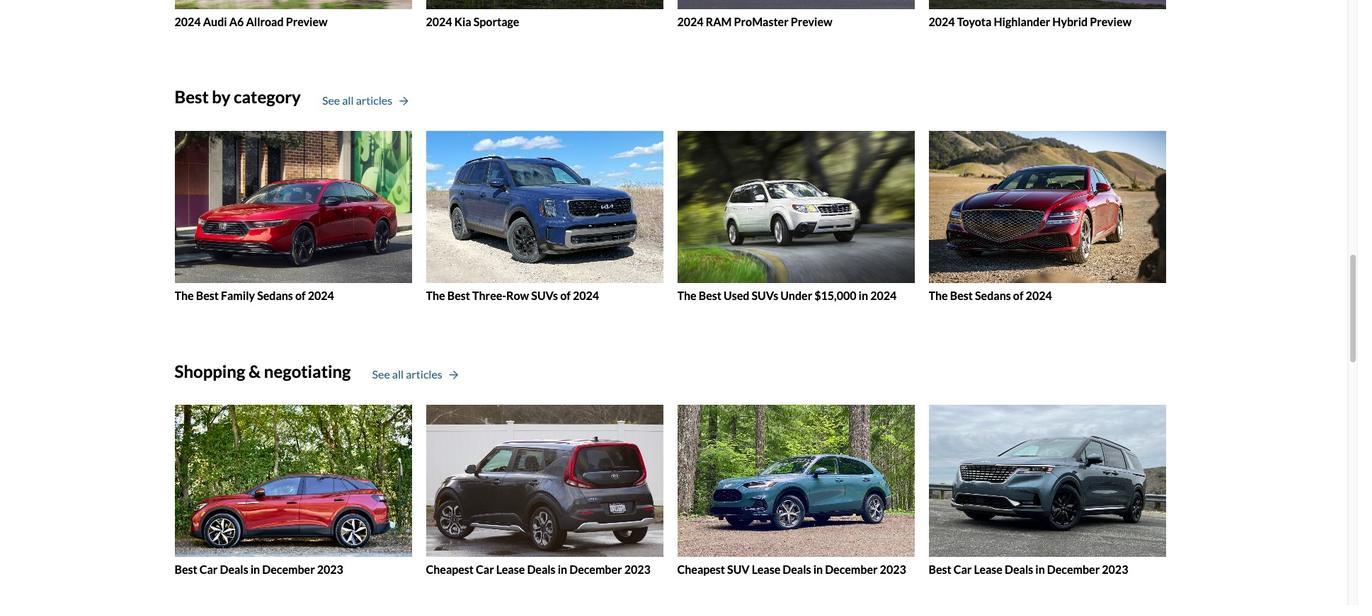 Task type: vqa. For each thing, say whether or not it's contained in the screenshot.
Terms
no



Task type: describe. For each thing, give the bounding box(es) containing it.
the best sedans of 2024 link
[[929, 131, 1166, 303]]

2024 kia sportage link
[[426, 0, 663, 28]]

all for negotiating
[[392, 368, 404, 381]]

2024 toyota highlander hybrid preview link
[[929, 0, 1166, 28]]

cheapest for cheapest car lease deals in december 2023
[[426, 563, 474, 577]]

in inside the best used suvs under $15,000 in 2024 link
[[859, 289, 868, 303]]

the best family sedans of 2024 link
[[175, 131, 412, 303]]

see all articles link for best by category
[[322, 92, 408, 109]]

suvs inside "link"
[[531, 289, 558, 303]]

best inside the best three-row suvs of 2024 "link"
[[447, 289, 470, 303]]

highlander
[[994, 15, 1051, 28]]

cheapest car lease deals in december 2023
[[426, 563, 651, 577]]

the for the best family sedans of 2024
[[175, 289, 194, 303]]

2024 ram promaster preview link
[[677, 0, 915, 28]]

used
[[724, 289, 750, 303]]

2023 for best car lease deals in december 2023
[[1102, 563, 1129, 577]]

negotiating
[[264, 361, 351, 381]]

in for cheapest car lease deals in december 2023
[[558, 563, 567, 577]]

2 preview from the left
[[791, 15, 833, 28]]

best inside the best used suvs under $15,000 in 2024 link
[[699, 289, 722, 303]]

the best family sedans of 2024 image
[[175, 131, 412, 283]]

audi
[[203, 15, 227, 28]]

the best used suvs under $15,000 in 2024 link
[[677, 131, 915, 303]]

car for best car lease deals in december 2023
[[954, 563, 972, 577]]

promaster
[[734, 15, 789, 28]]

articles for negotiating
[[406, 368, 443, 381]]

december for cheapest suv lease deals in december 2023
[[825, 563, 878, 577]]

allroad
[[246, 15, 284, 28]]

in for cheapest suv lease deals in december 2023
[[814, 563, 823, 577]]

lease for cheapest suv lease deals in december 2023
[[752, 563, 781, 577]]

2024 kia sportage image
[[426, 0, 663, 9]]

arrow right image for shopping & negotiating
[[450, 370, 458, 380]]

all for category
[[342, 93, 354, 107]]

family
[[221, 289, 255, 303]]

category
[[234, 87, 301, 107]]

december inside best car deals in december 2023 link
[[262, 563, 315, 577]]

shopping
[[175, 361, 245, 381]]

row
[[506, 289, 529, 303]]

suv
[[727, 563, 750, 577]]

the for the best three-row suvs of 2024
[[426, 289, 445, 303]]

2024 audi a6 allroad preview image
[[175, 0, 412, 9]]

best inside best car deals in december 2023 link
[[175, 563, 197, 577]]

shopping & negotiating
[[175, 361, 351, 381]]

see for shopping & negotiating
[[372, 368, 390, 381]]

1 sedans from the left
[[257, 289, 293, 303]]

hybrid
[[1053, 15, 1088, 28]]

cheapest for cheapest suv lease deals in december 2023
[[677, 563, 725, 577]]

lease for best car lease deals in december 2023
[[974, 563, 1003, 577]]

car for best car deals in december 2023
[[200, 563, 218, 577]]

the best sedans of 2024 image
[[929, 131, 1166, 283]]

arrow right image for best by category
[[400, 96, 408, 106]]

2023 for cheapest car lease deals in december 2023
[[624, 563, 651, 577]]

car for cheapest car lease deals in december 2023
[[476, 563, 494, 577]]

a6
[[229, 15, 244, 28]]

deals for cheapest car lease deals in december 2023
[[527, 563, 556, 577]]

best car lease deals in december 2023 link
[[929, 405, 1166, 577]]

ram
[[706, 15, 732, 28]]

best car deals in december 2023 image
[[175, 405, 412, 558]]



Task type: locate. For each thing, give the bounding box(es) containing it.
1 deals from the left
[[220, 563, 248, 577]]

car
[[200, 563, 218, 577], [476, 563, 494, 577], [954, 563, 972, 577]]

lease for cheapest car lease deals in december 2023
[[496, 563, 525, 577]]

2024 ram promaster preview image
[[677, 0, 915, 9]]

1 the from the left
[[175, 289, 194, 303]]

cheapest car lease deals in december 2023 image
[[426, 405, 663, 558]]

cheapest inside cheapest car lease deals in december 2023 link
[[426, 563, 474, 577]]

4 2023 from the left
[[1102, 563, 1129, 577]]

sedans
[[257, 289, 293, 303], [975, 289, 1011, 303]]

0 horizontal spatial preview
[[286, 15, 328, 28]]

lease inside 'link'
[[752, 563, 781, 577]]

3 preview from the left
[[1090, 15, 1132, 28]]

cheapest inside cheapest suv lease deals in december 2023 'link'
[[677, 563, 725, 577]]

1 2023 from the left
[[317, 563, 343, 577]]

0 vertical spatial see all articles link
[[322, 92, 408, 109]]

best inside the best family sedans of 2024 link
[[196, 289, 219, 303]]

1 car from the left
[[200, 563, 218, 577]]

1 vertical spatial see all articles
[[372, 368, 443, 381]]

0 horizontal spatial sedans
[[257, 289, 293, 303]]

december for best car lease deals in december 2023
[[1047, 563, 1100, 577]]

1 preview from the left
[[286, 15, 328, 28]]

0 horizontal spatial lease
[[496, 563, 525, 577]]

see all articles for shopping & negotiating
[[372, 368, 443, 381]]

1 vertical spatial see all articles link
[[372, 366, 458, 383]]

lease
[[496, 563, 525, 577], [752, 563, 781, 577], [974, 563, 1003, 577]]

1 vertical spatial articles
[[406, 368, 443, 381]]

1 horizontal spatial suvs
[[752, 289, 778, 303]]

0 horizontal spatial all
[[342, 93, 354, 107]]

1 suvs from the left
[[531, 289, 558, 303]]

the best family sedans of 2024
[[175, 289, 334, 303]]

the best sedans of 2024
[[929, 289, 1052, 303]]

3 deals from the left
[[783, 563, 811, 577]]

under
[[781, 289, 813, 303]]

0 vertical spatial all
[[342, 93, 354, 107]]

best by category
[[175, 87, 301, 107]]

deals inside cheapest car lease deals in december 2023 link
[[527, 563, 556, 577]]

1 vertical spatial arrow right image
[[450, 370, 458, 380]]

1 vertical spatial all
[[392, 368, 404, 381]]

the best three-row suvs of 2024 link
[[426, 131, 663, 303]]

december inside cheapest suv lease deals in december 2023 'link'
[[825, 563, 878, 577]]

suvs right row
[[531, 289, 558, 303]]

the inside "link"
[[426, 289, 445, 303]]

december for cheapest car lease deals in december 2023
[[570, 563, 622, 577]]

2 sedans from the left
[[975, 289, 1011, 303]]

0 vertical spatial articles
[[356, 93, 393, 107]]

deals inside best car lease deals in december 2023 link
[[1005, 563, 1034, 577]]

articles
[[356, 93, 393, 107], [406, 368, 443, 381]]

by
[[212, 87, 231, 107]]

december inside cheapest car lease deals in december 2023 link
[[570, 563, 622, 577]]

3 of from the left
[[1013, 289, 1024, 303]]

4 deals from the left
[[1005, 563, 1034, 577]]

the for the best sedans of 2024
[[929, 289, 948, 303]]

1 of from the left
[[295, 289, 306, 303]]

0 horizontal spatial car
[[200, 563, 218, 577]]

3 car from the left
[[954, 563, 972, 577]]

in inside best car deals in december 2023 link
[[251, 563, 260, 577]]

cheapest suv lease deals in december 2023 link
[[677, 405, 915, 577]]

2024 ram promaster preview
[[677, 15, 833, 28]]

cheapest suv lease deals in december 2023 image
[[677, 405, 915, 558]]

2024 inside "link"
[[573, 289, 599, 303]]

preview right hybrid
[[1090, 15, 1132, 28]]

best
[[175, 87, 209, 107], [196, 289, 219, 303], [447, 289, 470, 303], [699, 289, 722, 303], [950, 289, 973, 303], [175, 563, 197, 577], [929, 563, 952, 577]]

2 the from the left
[[426, 289, 445, 303]]

best car deals in december 2023
[[175, 563, 343, 577]]

in for best car lease deals in december 2023
[[1036, 563, 1045, 577]]

3 december from the left
[[825, 563, 878, 577]]

4 december from the left
[[1047, 563, 1100, 577]]

suvs right used
[[752, 289, 778, 303]]

1 horizontal spatial preview
[[791, 15, 833, 28]]

best car lease deals in december 2023
[[929, 563, 1129, 577]]

deals for cheapest suv lease deals in december 2023
[[783, 563, 811, 577]]

the best three-row suvs of 2024 image
[[426, 131, 663, 283]]

cheapest
[[426, 563, 474, 577], [677, 563, 725, 577]]

0 horizontal spatial suvs
[[531, 289, 558, 303]]

2024 toyota highlander hybrid preview image
[[929, 0, 1166, 9]]

0 horizontal spatial articles
[[356, 93, 393, 107]]

preview for 2024 audi a6 allroad preview
[[286, 15, 328, 28]]

of inside "link"
[[560, 289, 571, 303]]

cheapest car lease deals in december 2023 link
[[426, 405, 663, 577]]

the for the best used suvs under $15,000 in 2024
[[677, 289, 697, 303]]

1 december from the left
[[262, 563, 315, 577]]

2 horizontal spatial car
[[954, 563, 972, 577]]

preview down 2024 ram promaster preview image
[[791, 15, 833, 28]]

in
[[859, 289, 868, 303], [251, 563, 260, 577], [558, 563, 567, 577], [814, 563, 823, 577], [1036, 563, 1045, 577]]

2 cheapest from the left
[[677, 563, 725, 577]]

see for best by category
[[322, 93, 340, 107]]

3 2023 from the left
[[880, 563, 906, 577]]

in inside cheapest suv lease deals in december 2023 'link'
[[814, 563, 823, 577]]

best car lease deals in december 2023 image
[[929, 405, 1166, 558]]

0 horizontal spatial arrow right image
[[400, 96, 408, 106]]

suvs
[[531, 289, 558, 303], [752, 289, 778, 303]]

1 horizontal spatial articles
[[406, 368, 443, 381]]

deals
[[220, 563, 248, 577], [527, 563, 556, 577], [783, 563, 811, 577], [1005, 563, 1034, 577]]

1 horizontal spatial all
[[392, 368, 404, 381]]

2 horizontal spatial of
[[1013, 289, 1024, 303]]

preview down "2024 audi a6 allroad preview" image
[[286, 15, 328, 28]]

4 the from the left
[[929, 289, 948, 303]]

2024 kia sportage
[[426, 15, 519, 28]]

2023 for cheapest suv lease deals in december 2023
[[880, 563, 906, 577]]

all
[[342, 93, 354, 107], [392, 368, 404, 381]]

0 vertical spatial see all articles
[[322, 93, 393, 107]]

2 deals from the left
[[527, 563, 556, 577]]

0 horizontal spatial of
[[295, 289, 306, 303]]

2024
[[175, 15, 201, 28], [426, 15, 452, 28], [677, 15, 704, 28], [929, 15, 955, 28], [308, 289, 334, 303], [573, 289, 599, 303], [871, 289, 897, 303], [1026, 289, 1052, 303]]

1 cheapest from the left
[[426, 563, 474, 577]]

2023 inside 'link'
[[880, 563, 906, 577]]

in inside best car lease deals in december 2023 link
[[1036, 563, 1045, 577]]

1 horizontal spatial of
[[560, 289, 571, 303]]

&
[[249, 361, 261, 381]]

the best three-row suvs of 2024
[[426, 289, 599, 303]]

december inside best car lease deals in december 2023 link
[[1047, 563, 1100, 577]]

the best used suvs under $15,000 in 2024 image
[[677, 131, 915, 283]]

toyota
[[957, 15, 992, 28]]

kia
[[455, 15, 471, 28]]

cheapest suv lease deals in december 2023
[[677, 563, 906, 577]]

2 car from the left
[[476, 563, 494, 577]]

2024 toyota highlander hybrid preview
[[929, 15, 1132, 28]]

2024 audi a6 allroad preview link
[[175, 0, 412, 28]]

the best used suvs under $15,000 in 2024
[[677, 289, 897, 303]]

2 december from the left
[[570, 563, 622, 577]]

in inside cheapest car lease deals in december 2023 link
[[558, 563, 567, 577]]

2 2023 from the left
[[624, 563, 651, 577]]

1 horizontal spatial see
[[372, 368, 390, 381]]

1 vertical spatial see
[[372, 368, 390, 381]]

0 horizontal spatial cheapest
[[426, 563, 474, 577]]

best inside the best sedans of 2024 link
[[950, 289, 973, 303]]

deals for best car lease deals in december 2023
[[1005, 563, 1034, 577]]

arrow right image
[[400, 96, 408, 106], [450, 370, 458, 380]]

1 horizontal spatial sedans
[[975, 289, 1011, 303]]

0 vertical spatial arrow right image
[[400, 96, 408, 106]]

0 vertical spatial see
[[322, 93, 340, 107]]

1 lease from the left
[[496, 563, 525, 577]]

2023
[[317, 563, 343, 577], [624, 563, 651, 577], [880, 563, 906, 577], [1102, 563, 1129, 577]]

december
[[262, 563, 315, 577], [570, 563, 622, 577], [825, 563, 878, 577], [1047, 563, 1100, 577]]

deals inside best car deals in december 2023 link
[[220, 563, 248, 577]]

2 of from the left
[[560, 289, 571, 303]]

2 horizontal spatial preview
[[1090, 15, 1132, 28]]

best inside best car lease deals in december 2023 link
[[929, 563, 952, 577]]

sportage
[[474, 15, 519, 28]]

1 horizontal spatial cheapest
[[677, 563, 725, 577]]

1 horizontal spatial car
[[476, 563, 494, 577]]

2 suvs from the left
[[752, 289, 778, 303]]

2024 audi a6 allroad preview
[[175, 15, 328, 28]]

1 horizontal spatial arrow right image
[[450, 370, 458, 380]]

3 the from the left
[[677, 289, 697, 303]]

best car deals in december 2023 link
[[175, 405, 412, 577]]

deals inside cheapest suv lease deals in december 2023 'link'
[[783, 563, 811, 577]]

2 horizontal spatial lease
[[974, 563, 1003, 577]]

preview
[[286, 15, 328, 28], [791, 15, 833, 28], [1090, 15, 1132, 28]]

of
[[295, 289, 306, 303], [560, 289, 571, 303], [1013, 289, 1024, 303]]

three-
[[472, 289, 506, 303]]

see all articles for best by category
[[322, 93, 393, 107]]

see
[[322, 93, 340, 107], [372, 368, 390, 381]]

see all articles link
[[322, 92, 408, 109], [372, 366, 458, 383]]

3 lease from the left
[[974, 563, 1003, 577]]

the
[[175, 289, 194, 303], [426, 289, 445, 303], [677, 289, 697, 303], [929, 289, 948, 303]]

see all articles link for shopping & negotiating
[[372, 366, 458, 383]]

see all articles
[[322, 93, 393, 107], [372, 368, 443, 381]]

preview for 2024 toyota highlander hybrid preview
[[1090, 15, 1132, 28]]

$15,000
[[815, 289, 857, 303]]

articles for category
[[356, 93, 393, 107]]

2 lease from the left
[[752, 563, 781, 577]]

0 horizontal spatial see
[[322, 93, 340, 107]]

1 horizontal spatial lease
[[752, 563, 781, 577]]



